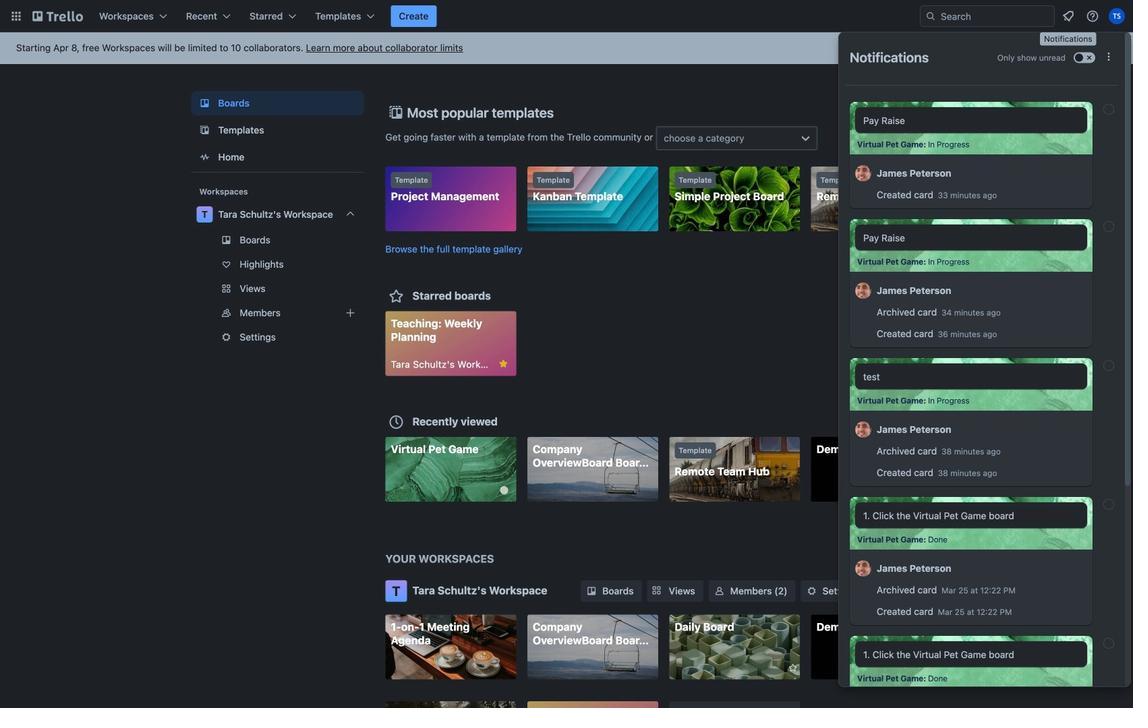 Task type: locate. For each thing, give the bounding box(es) containing it.
2 vertical spatial james peterson (jamespeterson93) image
[[855, 558, 871, 579]]

1 sm image from the left
[[585, 584, 598, 598]]

tooltip
[[1040, 32, 1096, 46]]

primary element
[[0, 0, 1133, 32]]

0 vertical spatial james peterson (jamespeterson93) image
[[855, 281, 871, 301]]

home image
[[197, 149, 213, 165]]

click to star this board. it will be added to your starred list. image
[[781, 662, 793, 674]]

add image
[[342, 305, 358, 321]]

1 horizontal spatial sm image
[[713, 584, 726, 598]]

open information menu image
[[1086, 9, 1099, 23]]

search image
[[925, 11, 936, 22]]

template board image
[[197, 122, 213, 138]]

board image
[[197, 95, 213, 111]]

james peterson (jamespeterson93) image
[[855, 281, 871, 301], [855, 419, 871, 440], [855, 558, 871, 579]]

2 james peterson (jamespeterson93) image from the top
[[855, 419, 871, 440]]

0 horizontal spatial sm image
[[585, 584, 598, 598]]

sm image
[[585, 584, 598, 598], [713, 584, 726, 598]]

1 vertical spatial james peterson (jamespeterson93) image
[[855, 419, 871, 440]]

0 notifications image
[[1060, 8, 1076, 24]]



Task type: describe. For each thing, give the bounding box(es) containing it.
tara schultz (taraschultz7) image
[[1109, 8, 1125, 24]]

sm image
[[805, 584, 818, 598]]

back to home image
[[32, 5, 83, 27]]

3 james peterson (jamespeterson93) image from the top
[[855, 558, 871, 579]]

james peterson (jamespeterson93) image
[[855, 163, 871, 183]]

2 sm image from the left
[[713, 584, 726, 598]]

Search field
[[936, 7, 1054, 26]]

1 james peterson (jamespeterson93) image from the top
[[855, 281, 871, 301]]



Task type: vqa. For each thing, say whether or not it's contained in the screenshot.
control
no



